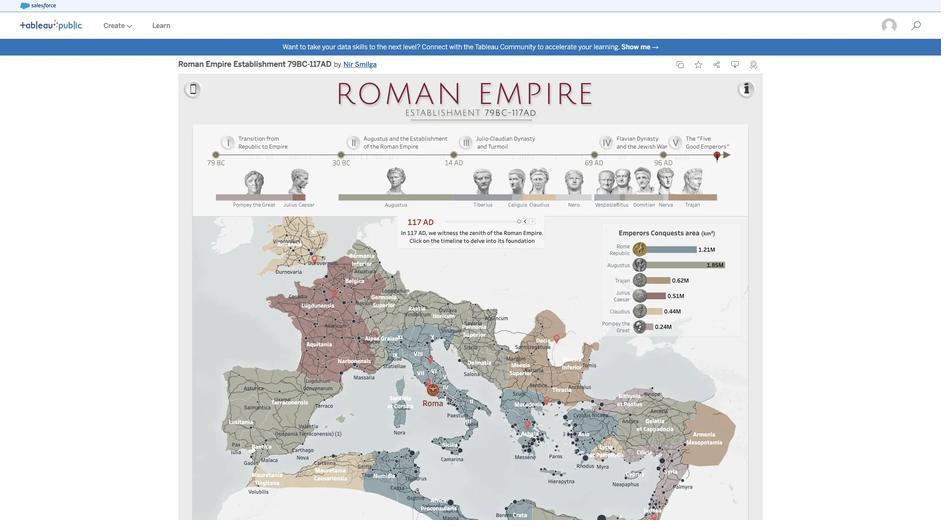 Task type: vqa. For each thing, say whether or not it's contained in the screenshot.
"focuses"
no



Task type: locate. For each thing, give the bounding box(es) containing it.
salesforce logo image
[[20, 3, 56, 9]]

the right 'with'
[[464, 43, 474, 51]]

2 your from the left
[[579, 43, 593, 51]]

your right the take
[[322, 43, 336, 51]]

0 horizontal spatial to
[[300, 43, 306, 51]]

1 your from the left
[[322, 43, 336, 51]]

to left the take
[[300, 43, 306, 51]]

your
[[322, 43, 336, 51], [579, 43, 593, 51]]

want
[[283, 43, 298, 51]]

to
[[300, 43, 306, 51], [369, 43, 376, 51], [538, 43, 544, 51]]

go to search image
[[902, 21, 932, 31]]

1 horizontal spatial the
[[464, 43, 474, 51]]

logo image
[[20, 20, 82, 31]]

your left learning.
[[579, 43, 593, 51]]

to left accelerate
[[538, 43, 544, 51]]

learn link
[[142, 13, 181, 39]]

take
[[308, 43, 321, 51]]

favorite button image
[[695, 61, 703, 69]]

me
[[641, 43, 651, 51]]

→
[[652, 43, 659, 51]]

0 horizontal spatial the
[[377, 43, 387, 51]]

2 the from the left
[[464, 43, 474, 51]]

by
[[334, 61, 342, 69]]

to right skills
[[369, 43, 376, 51]]

1 horizontal spatial your
[[579, 43, 593, 51]]

make a copy image
[[677, 61, 684, 69]]

1 horizontal spatial to
[[369, 43, 376, 51]]

connect
[[422, 43, 448, 51]]

1 to from the left
[[300, 43, 306, 51]]

2 horizontal spatial to
[[538, 43, 544, 51]]

want to take your data skills to the next level? connect with the tableau community to accelerate your learning. show me →
[[283, 43, 659, 51]]

the
[[377, 43, 387, 51], [464, 43, 474, 51]]

create button
[[94, 13, 142, 39]]

empire
[[206, 60, 232, 69]]

‫nir smilga‬‎ link
[[344, 60, 377, 70]]

0 horizontal spatial your
[[322, 43, 336, 51]]

show me link
[[622, 43, 651, 51]]

117ad
[[310, 60, 332, 69]]

the left next
[[377, 43, 387, 51]]



Task type: describe. For each thing, give the bounding box(es) containing it.
3 to from the left
[[538, 43, 544, 51]]

2 to from the left
[[369, 43, 376, 51]]

community
[[500, 43, 536, 51]]

show
[[622, 43, 639, 51]]

learn
[[153, 22, 170, 30]]

nominate for viz of the day image
[[750, 61, 758, 69]]

establishment
[[234, 60, 286, 69]]

smilga‬‎
[[355, 61, 377, 69]]

roman
[[178, 60, 204, 69]]

1 the from the left
[[377, 43, 387, 51]]

79bc-
[[288, 60, 310, 69]]

learning.
[[594, 43, 620, 51]]

with
[[450, 43, 462, 51]]

create
[[104, 22, 125, 30]]

tableau
[[475, 43, 499, 51]]

‫nir
[[344, 61, 353, 69]]

terry.turtle image
[[882, 18, 898, 34]]

roman empire establishment 79bc-117ad by ‫nir smilga‬‎
[[178, 60, 377, 69]]

accelerate
[[546, 43, 577, 51]]

data
[[338, 43, 351, 51]]

level?
[[403, 43, 421, 51]]

next
[[389, 43, 402, 51]]

skills
[[353, 43, 368, 51]]



